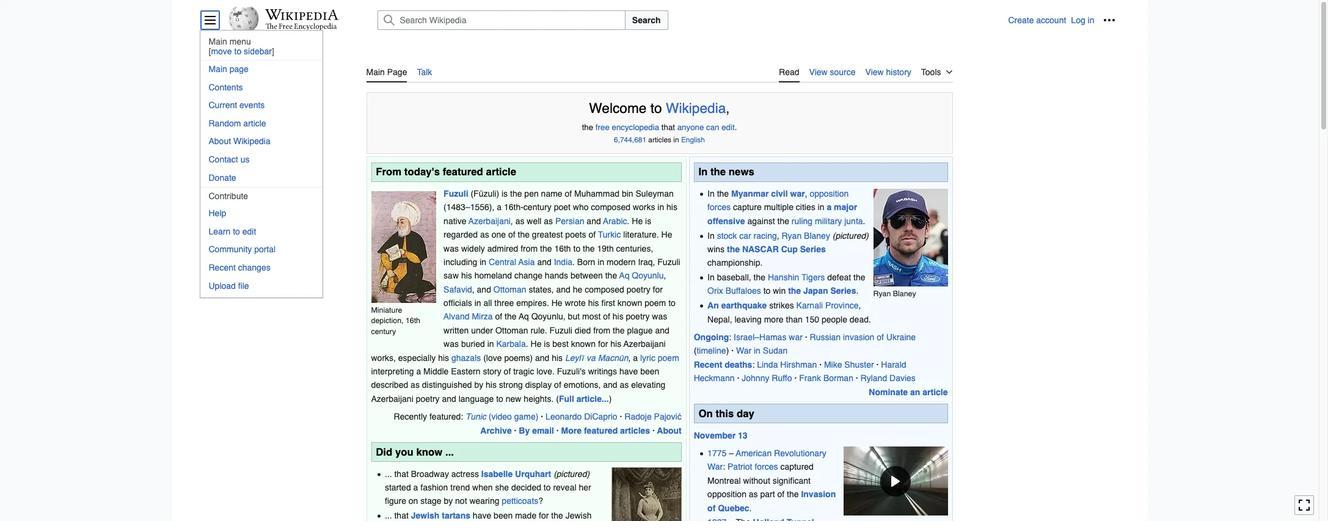 Task type: locate. For each thing, give the bounding box(es) containing it.
isabelle
[[481, 469, 513, 479]]

edit right can
[[722, 123, 735, 132]]

a down 'especially'
[[416, 367, 421, 376]]

1 vertical spatial article
[[486, 166, 516, 178]]

1 horizontal spatial fuzuli
[[550, 326, 573, 335]]

0 vertical spatial featured
[[443, 166, 483, 178]]

central
[[489, 257, 516, 267]]

bin
[[622, 189, 633, 199]]

menu image
[[204, 14, 216, 26]]

for for poetry
[[653, 285, 663, 294]]

free link
[[596, 123, 610, 132]]

0 horizontal spatial jewish
[[411, 511, 440, 521]]

to left new
[[496, 394, 503, 404]]

: up montreal
[[723, 462, 725, 472]]

as up the greatest
[[544, 216, 553, 226]]

century
[[524, 202, 552, 212], [371, 327, 396, 336]]

ryan
[[782, 231, 802, 240], [873, 289, 891, 298]]

1 vertical spatial wikipedia
[[233, 136, 270, 146]]

recent for recent deaths :
[[694, 360, 722, 370]]

1 view from the left
[[809, 67, 828, 77]]

been inside have been made for the jewish
[[494, 511, 513, 521]]

been up elevating
[[641, 367, 660, 376]]

that down the figure
[[394, 511, 409, 521]]

1 vertical spatial poetry
[[626, 312, 650, 322]]

main page
[[366, 67, 407, 77]]

wikipedia up anyone
[[666, 101, 726, 116]]

...
[[385, 469, 392, 479], [385, 511, 392, 521]]

0 vertical spatial )
[[496, 189, 499, 199]]

was
[[444, 244, 459, 253], [652, 312, 667, 322], [444, 339, 459, 349]]

of inside ) is the pen name of muhammad bin suleyman (1483–1556), a 16th-century poet who composed works in his native
[[565, 189, 572, 199]]

isabelle urquhart, c. 1892 image
[[611, 467, 682, 521]]

ottoman inside aq qoyunlu , safavid , and ottoman
[[494, 285, 526, 294]]

0 vertical spatial by
[[474, 380, 483, 390]]

1 horizontal spatial (
[[556, 394, 559, 404]]

... down the figure
[[385, 511, 392, 521]]

to inside the ... that  broadway actress isabelle urquhart (pictured) started a fashion trend when she decided to reveal her figure on stage by not wearing
[[544, 483, 551, 492]]

opposition up major
[[810, 189, 849, 199]]

(
[[471, 189, 474, 199], [556, 394, 559, 404]]

articles down encyclopedia link at the top left of page
[[648, 135, 672, 144]]

military
[[815, 216, 842, 226]]

about inside 'link'
[[209, 136, 231, 146]]

, inside , nepal, leaving more than 150 people dead.
[[859, 301, 861, 311]]

1 vertical spatial about
[[657, 426, 682, 435]]

0 horizontal spatial been
[[494, 511, 513, 521]]

his inside ) is the pen name of muhammad bin suleyman (1483–1556), a 16th-century poet who composed works in his native
[[667, 202, 678, 212]]

tunic
[[466, 412, 486, 422]]

1 horizontal spatial (pictured)
[[833, 231, 869, 240]]

0 horizontal spatial about
[[209, 136, 231, 146]]

november
[[694, 431, 736, 440]]

poem right 'lyric'
[[658, 353, 679, 363]]

composed inside ) is the pen name of muhammad bin suleyman (1483–1556), a 16th-century poet who composed works in his native
[[591, 202, 631, 212]]

0 vertical spatial edit
[[722, 123, 735, 132]]

the inside . he is regarded as one of the greatest poets of
[[518, 230, 530, 240]]

0 vertical spatial about
[[209, 136, 231, 146]]

help link
[[200, 205, 322, 222]]

) is the pen name of muhammad bin suleyman (1483–1556), a 16th-century poet who composed works in his native
[[444, 189, 678, 226]]

... up started
[[385, 469, 392, 479]]

the up championship.
[[727, 244, 740, 254]]

1 horizontal spatial azerbaijani
[[469, 216, 511, 226]]

started
[[385, 483, 411, 492]]

the down multiple
[[778, 216, 789, 226]]

1 vertical spatial blaney
[[893, 289, 916, 298]]

as left one
[[480, 230, 489, 240]]

stock
[[717, 231, 737, 240]]

he inside . he is best known for his azerbaijani works, especially his
[[531, 339, 542, 349]]

0 vertical spatial poem
[[645, 298, 666, 308]]

main content
[[361, 55, 958, 521]]

as inside captured montreal without significant opposition as part of the
[[749, 490, 758, 499]]

to inside the 'literature. he was widely admired from the 16th to the 19th centuries, including in'
[[573, 244, 581, 253]]

wikipedia up us
[[233, 136, 270, 146]]

the left news
[[711, 166, 726, 178]]

0 vertical spatial opposition
[[810, 189, 849, 199]]

ryan up the "cup"
[[782, 231, 802, 240]]

0 vertical spatial composed
[[591, 202, 631, 212]]

known right first
[[618, 298, 642, 308]]

poetry up recently featured:
[[416, 394, 440, 404]]

that for ... that jewish tartans
[[394, 511, 409, 521]]

0 horizontal spatial view
[[809, 67, 828, 77]]

: up johnny
[[752, 360, 755, 370]]

1 horizontal spatial :
[[729, 332, 731, 342]]

contribute
[[209, 191, 248, 201]]

in left english link
[[674, 135, 679, 144]]

1 vertical spatial articles
[[620, 426, 650, 435]]

was inside the 'literature. he was widely admired from the 16th to the 19th centuries, including in'
[[444, 244, 459, 253]]

2 horizontal spatial for
[[653, 285, 663, 294]]

he down rule.
[[531, 339, 542, 349]]

1 vertical spatial known
[[571, 339, 596, 349]]

2 horizontal spatial article
[[923, 387, 948, 397]]

0 horizontal spatial ryan
[[782, 231, 802, 240]]

free
[[596, 123, 610, 132]]

0 vertical spatial was
[[444, 244, 459, 253]]

1 vertical spatial from
[[593, 326, 611, 335]]

from down most
[[593, 326, 611, 335]]

... for ... that jewish tartans
[[385, 511, 392, 521]]

view left source
[[809, 67, 828, 77]]

by email
[[519, 426, 554, 435]]

in down english link
[[699, 166, 708, 178]]

the left plague
[[613, 326, 625, 335]]

fuzuli inside of the aq qoyunlu, but most of his poetry was written under ottoman rule. fuzuli died from the plague and was buried in
[[550, 326, 573, 335]]

you
[[395, 446, 414, 458]]

been down petticoats link
[[494, 511, 513, 521]]

heights.
[[524, 394, 554, 404]]

opposition down montreal
[[708, 490, 747, 499]]

aq qoyunlu , safavid , and ottoman
[[444, 271, 666, 294]]

macnūn
[[598, 353, 628, 363]]

composed up first
[[585, 285, 624, 294]]

azerbaijani , as well as persian and arabic
[[469, 216, 627, 226]]

19th
[[597, 244, 614, 253]]

anyone can edit link
[[677, 123, 735, 132]]

of inside russian invasion of ukraine timeline
[[877, 332, 884, 342]]

opposition forces link
[[708, 189, 849, 212]]

1 vertical spatial opposition
[[708, 490, 747, 499]]

century inside miniature depiction, 16th century
[[371, 327, 396, 336]]

from inside the 'literature. he was widely admired from the 16th to the 19th centuries, including in'
[[521, 244, 538, 253]]

the free encyclopedia image
[[266, 23, 337, 31]]

random article
[[209, 118, 266, 128]]

( inside the ghazals (love poems) and his leylī va macnūn , a lyric poem interpreting a middle eastern story of tragic love. fuzuli's writings have been described as distinguished by his strong display of emotions, and as elevating azerbaijani poetry and language to new heights. (
[[556, 394, 559, 404]]

broadway
[[411, 469, 449, 479]]

blaney up ukraine
[[893, 289, 916, 298]]

... for ... that  broadway actress isabelle urquhart (pictured) started a fashion trend when she decided to reveal her figure on stage by not wearing
[[385, 469, 392, 479]]

archive link
[[480, 426, 512, 435]]

war inside american revolutionary war
[[708, 462, 723, 472]]

azerbaijani up 'lyric'
[[624, 339, 666, 349]]

the down the greatest
[[540, 244, 552, 253]]

0 horizontal spatial (pictured)
[[554, 469, 590, 479]]

known down died
[[571, 339, 596, 349]]

jewish
[[411, 511, 440, 521], [566, 511, 592, 521]]

a left 'lyric'
[[633, 353, 638, 363]]

main inside main menu move to sidebar
[[209, 37, 227, 46]]

. up 'literature.'
[[627, 216, 630, 226]]

0 vertical spatial poetry
[[627, 285, 651, 294]]

to right learn
[[233, 227, 240, 236]]

wikipedia inside 'link'
[[233, 136, 270, 146]]

to inside main menu move to sidebar
[[234, 46, 241, 56]]

century down "depiction,"
[[371, 327, 396, 336]]

petticoats
[[502, 496, 538, 506]]

0 vertical spatial recent
[[209, 263, 236, 272]]

0 vertical spatial (pictured)
[[833, 231, 869, 240]]

province
[[826, 301, 859, 311]]

the down three
[[505, 312, 517, 322]]

0 horizontal spatial article
[[243, 118, 266, 128]]

( up the (1483–1556),
[[471, 189, 474, 199]]

the down well
[[518, 230, 530, 240]]

welcome
[[589, 101, 647, 116]]

0 horizontal spatial opposition
[[708, 490, 747, 499]]

a
[[497, 202, 502, 212], [827, 202, 832, 212], [633, 353, 638, 363], [416, 367, 421, 376], [413, 483, 418, 492]]

to left the an
[[669, 298, 676, 308]]

patriot forces link
[[728, 462, 778, 472]]

of inside captured montreal without significant opposition as part of the
[[778, 490, 785, 499]]

officials
[[444, 298, 472, 308]]

2 horizontal spatial fuzuli
[[658, 257, 680, 267]]

0 horizontal spatial blaney
[[804, 231, 830, 240]]

16th up the india
[[554, 244, 571, 253]]

upload
[[209, 281, 236, 291]]

page
[[387, 67, 407, 77]]

and left he
[[556, 285, 571, 294]]

in inside the 'literature. he was widely admired from the 16th to the 19th centuries, including in'
[[480, 257, 486, 267]]

war up cities
[[790, 189, 805, 199]]

in inside states, and he composed poetry for officials in all three empires. he wrote his first known poem to alvand mirza
[[475, 298, 481, 308]]

leaving
[[735, 314, 762, 324]]

and down who at the left of the page
[[587, 216, 601, 226]]

that inside the ... that  broadway actress isabelle urquhart (pictured) started a fashion trend when she decided to reveal her figure on stage by not wearing
[[394, 469, 409, 479]]

to
[[234, 46, 241, 56], [651, 101, 662, 116], [233, 227, 240, 236], [573, 244, 581, 253], [764, 286, 771, 296], [669, 298, 676, 308], [496, 394, 503, 404], [544, 483, 551, 492]]

1 horizontal spatial by
[[474, 380, 483, 390]]

admired
[[487, 244, 518, 253]]

for up leylī va macnūn link
[[598, 339, 608, 349]]

forces inside opposition forces
[[708, 202, 731, 212]]

is inside . he is regarded as one of the greatest poets of
[[645, 216, 651, 226]]

0 vertical spatial from
[[521, 244, 538, 253]]

1 horizontal spatial aq
[[619, 271, 630, 281]]

0 horizontal spatial :
[[723, 462, 725, 472]]

2 jewish from the left
[[566, 511, 592, 521]]

0 horizontal spatial known
[[571, 339, 596, 349]]

2 vertical spatial for
[[539, 511, 549, 521]]

born
[[577, 257, 595, 267]]

by left not
[[444, 496, 453, 506]]

and right asia
[[537, 257, 552, 267]]

century inside ) is the pen name of muhammad bin suleyman (1483–1556), a 16th-century poet who composed works in his native
[[524, 202, 552, 212]]

1 horizontal spatial jewish
[[566, 511, 592, 521]]

of left ukraine
[[877, 332, 884, 342]]

from inside of the aq qoyunlu, but most of his poetry was written under ottoman rule. fuzuli died from the plague and was buried in
[[593, 326, 611, 335]]

myanmar civil war link
[[731, 189, 805, 199]]

leylī va macnūn link
[[565, 353, 628, 363]]

significant
[[773, 476, 811, 486]]

(pictured) inside the ... that  broadway actress isabelle urquhart (pictured) started a fashion trend when she decided to reveal her figure on stage by not wearing
[[554, 469, 590, 479]]

ongoing link
[[694, 332, 729, 342]]

the inside captured montreal without significant opposition as part of the
[[787, 490, 799, 499]]

edit up community portal
[[242, 227, 256, 236]]

as inside . he is regarded as one of the greatest poets of
[[480, 230, 489, 240]]

for inside . he is best known for his azerbaijani works, especially his
[[598, 339, 608, 349]]

0 horizontal spatial is
[[502, 189, 508, 199]]

article up füzuli
[[486, 166, 516, 178]]

azerbaijani link
[[469, 216, 511, 226]]

eastern
[[451, 367, 481, 376]]

by email link
[[519, 426, 554, 435]]

1 horizontal spatial ryan
[[873, 289, 891, 298]]

in down suleyman
[[658, 202, 664, 212]]

a inside a major offensive
[[827, 202, 832, 212]]

0 horizontal spatial 16th
[[406, 316, 420, 325]]

jewish inside have been made for the jewish
[[566, 511, 592, 521]]

shuster
[[845, 360, 874, 370]]

ruling military junta link
[[792, 216, 863, 226]]

opposition inside opposition forces
[[810, 189, 849, 199]]

contact us link
[[200, 151, 322, 168]]

0 vertical spatial :
[[729, 332, 731, 342]]

1 horizontal spatial blaney
[[893, 289, 916, 298]]

fullscreen image
[[1298, 499, 1311, 512]]

that for ... that  broadway actress isabelle urquhart (pictured) started a fashion trend when she decided to reveal her figure on stage by not wearing
[[394, 469, 409, 479]]

learn to edit
[[209, 227, 256, 236]]

depiction,
[[371, 316, 404, 325]]

poetry inside of the aq qoyunlu, but most of his poetry was written under ottoman rule. fuzuli died from the plague and was buried in
[[626, 312, 650, 322]]

she
[[495, 483, 509, 492]]

a left 16th-
[[497, 202, 502, 212]]

war down the than
[[789, 332, 803, 342]]

was down written
[[444, 339, 459, 349]]

timeline link
[[697, 346, 726, 356]]

more featured articles link
[[561, 426, 650, 435]]

view left history at the top
[[866, 67, 884, 77]]

2 view from the left
[[866, 67, 884, 77]]

in
[[699, 166, 708, 178], [708, 189, 715, 199], [708, 231, 715, 240], [708, 273, 715, 282]]

junta
[[845, 216, 863, 226]]

0 horizontal spatial forces
[[708, 202, 731, 212]]

display
[[525, 380, 552, 390]]

recent for recent changes
[[209, 263, 236, 272]]

1 vertical spatial that
[[394, 469, 409, 479]]

log in and more options image
[[1103, 14, 1115, 26]]

the up 16th-
[[510, 189, 522, 199]]

recent inside main content
[[694, 360, 722, 370]]

0 horizontal spatial edit
[[242, 227, 256, 236]]

ottoman
[[494, 285, 526, 294], [495, 326, 528, 335]]

0 vertical spatial article
[[243, 118, 266, 128]]

featured down dicaprio in the bottom of the page
[[584, 426, 618, 435]]

1 vertical spatial ...
[[385, 511, 392, 521]]

1 horizontal spatial recent
[[694, 360, 722, 370]]

the inside . born in modern iraq, fuzuli saw his homeland change hands between the
[[605, 271, 617, 281]]

wearing
[[470, 496, 499, 506]]

1 vertical spatial azerbaijani
[[624, 339, 666, 349]]

his up the middle
[[438, 353, 449, 363]]

opposition
[[810, 189, 849, 199], [708, 490, 747, 499]]

he inside . he is regarded as one of the greatest poets of
[[632, 216, 643, 226]]

article down events
[[243, 118, 266, 128]]

to down poets
[[573, 244, 581, 253]]

0 vertical spatial forces
[[708, 202, 731, 212]]

0 vertical spatial ottoman
[[494, 285, 526, 294]]

donate
[[209, 173, 236, 182]]

he for literature. he was widely admired from the 16th to the 19th centuries, including in
[[661, 230, 672, 240]]

( right heights.
[[556, 394, 559, 404]]

centuries,
[[616, 244, 653, 253]]

1 vertical spatial is
[[645, 216, 651, 226]]

0 vertical spatial ...
[[385, 469, 392, 479]]

0 vertical spatial that
[[662, 123, 675, 132]]

1 vertical spatial series
[[831, 286, 856, 296]]

poetry inside states, and he composed poetry for officials in all three empires. he wrote his first known poem to alvand mirza
[[627, 285, 651, 294]]

a inside the ... that  broadway actress isabelle urquhart (pictured) started a fashion trend when she decided to reveal her figure on stage by not wearing
[[413, 483, 418, 492]]

1 horizontal spatial from
[[593, 326, 611, 335]]

war in sudan
[[736, 346, 788, 356]]

figure
[[385, 496, 406, 506]]

articles down radoje
[[620, 426, 650, 435]]

0 horizontal spatial have
[[473, 511, 491, 521]]

1 vertical spatial ottoman
[[495, 326, 528, 335]]

for down "qoyunlu"
[[653, 285, 663, 294]]

aq down empires. in the left of the page
[[519, 312, 529, 322]]

. up the province
[[856, 286, 859, 296]]

1 horizontal spatial about
[[657, 426, 682, 435]]

fuzuli ( füzuli
[[444, 189, 496, 199]]

offensive
[[708, 216, 745, 226]]

his down first
[[613, 312, 624, 322]]

. left the born
[[573, 257, 575, 267]]

1 horizontal spatial edit
[[722, 123, 735, 132]]

aq inside aq qoyunlu , safavid , and ottoman
[[619, 271, 630, 281]]

0 horizontal spatial wikipedia
[[233, 136, 270, 146]]

0 vertical spatial articles
[[648, 135, 672, 144]]

fuzuli inside . born in modern iraq, fuzuli saw his homeland change hands between the
[[658, 257, 680, 267]]

as left elevating
[[620, 380, 629, 390]]

1 vertical spatial (
[[556, 394, 559, 404]]

in inside . born in modern iraq, fuzuli saw his homeland change hands between the
[[598, 257, 604, 267]]

radoje pajović
[[625, 412, 682, 422]]

was up "including"
[[444, 244, 459, 253]]

. inside . born in modern iraq, fuzuli saw his homeland change hands between the
[[573, 257, 575, 267]]

he inside the 'literature. he was widely admired from the 16th to the 19th centuries, including in'
[[661, 230, 672, 240]]

blaney down ruling military junta link
[[804, 231, 830, 240]]

jewish down stage
[[411, 511, 440, 521]]

war
[[790, 189, 805, 199], [789, 332, 803, 342]]

, inside in stock car racing , ryan blaney (pictured) wins the nascar cup series championship. in baseball, the hanshin tigers defeat the orix buffaloes to win the japan series .
[[777, 231, 779, 240]]

about
[[209, 136, 231, 146], [657, 426, 682, 435]]

2 horizontal spatial :
[[752, 360, 755, 370]]

0 vertical spatial for
[[653, 285, 663, 294]]

1 vertical spatial forces
[[755, 462, 778, 472]]

1 vertical spatial edit
[[242, 227, 256, 236]]

. he is best known for his azerbaijani works, especially his
[[371, 339, 666, 363]]

(pictured) inside in stock car racing , ryan blaney (pictured) wins the nascar cup series championship. in baseball, the hanshin tigers defeat the orix buffaloes to win the japan series .
[[833, 231, 869, 240]]

0 vertical spatial wikipedia
[[666, 101, 726, 116]]

is inside . he is best known for his azerbaijani works, especially his
[[544, 339, 550, 349]]

log
[[1071, 15, 1086, 25]]

2 ... from the top
[[385, 511, 392, 521]]

0 vertical spatial been
[[641, 367, 660, 376]]

edit inside the free encyclopedia that anyone can edit . 6,744,681 articles in english
[[722, 123, 735, 132]]

1 ... from the top
[[385, 469, 392, 479]]

is
[[502, 189, 508, 199], [645, 216, 651, 226], [544, 339, 550, 349]]

is down works in the left top of the page
[[645, 216, 651, 226]]

0 horizontal spatial (
[[471, 189, 474, 199]]

1 horizontal spatial for
[[598, 339, 608, 349]]

to left reveal on the left of the page
[[544, 483, 551, 492]]

0 horizontal spatial war
[[708, 462, 723, 472]]

azerbaijani up one
[[469, 216, 511, 226]]

that down welcome to wikipedia ,
[[662, 123, 675, 132]]

poem inside the ghazals (love poems) and his leylī va macnūn , a lyric poem interpreting a middle eastern story of tragic love. fuzuli's writings have been described as distinguished by his strong display of emotions, and as elevating azerbaijani poetry and language to new heights. (
[[658, 353, 679, 363]]

1 vertical spatial recent
[[694, 360, 722, 370]]

a up on
[[413, 483, 418, 492]]

azerbaijani down described
[[371, 394, 414, 404]]

to up the free encyclopedia that anyone can edit . 6,744,681 articles in english
[[651, 101, 662, 116]]

(pictured) up reveal on the left of the page
[[554, 469, 590, 479]]

the nascar cup series link
[[727, 244, 826, 254]]

0 horizontal spatial recent
[[209, 263, 236, 272]]

Search search field
[[363, 10, 1008, 30]]

the down "modern"
[[605, 271, 617, 281]]

in left all
[[475, 298, 481, 308]]

sudan
[[763, 346, 788, 356]]

1 horizontal spatial )
[[609, 394, 612, 404]]

1 horizontal spatial war
[[736, 346, 752, 356]]

for for known
[[598, 339, 608, 349]]

he right 'literature.'
[[661, 230, 672, 240]]

in up wins
[[708, 231, 715, 240]]

(pictured)
[[833, 231, 869, 240], [554, 469, 590, 479]]

saw
[[444, 271, 459, 281]]

linda hirshman
[[757, 360, 817, 370]]

between
[[571, 271, 603, 281]]

1 jewish from the left
[[411, 511, 440, 521]]

aq down "modern"
[[619, 271, 630, 281]]

in up (love
[[487, 339, 494, 349]]

0 horizontal spatial aq
[[519, 312, 529, 322]]

2 horizontal spatial is
[[645, 216, 651, 226]]

a inside ) is the pen name of muhammad bin suleyman (1483–1556), a 16th-century poet who composed works in his native
[[497, 202, 502, 212]]

1 vertical spatial poem
[[658, 353, 679, 363]]

upload file link
[[200, 277, 322, 294]]

the down significant
[[787, 490, 799, 499]]

0 vertical spatial is
[[502, 189, 508, 199]]

2 vertical spatial that
[[394, 511, 409, 521]]

hands
[[545, 271, 568, 281]]

0 horizontal spatial )
[[496, 189, 499, 199]]

poem down "qoyunlu"
[[645, 298, 666, 308]]

of right one
[[508, 230, 515, 240]]

heckmann
[[694, 373, 735, 383]]

today's
[[404, 166, 440, 178]]

ongoing
[[694, 332, 729, 342]]

1 vertical spatial (pictured)
[[554, 469, 590, 479]]

history
[[886, 67, 912, 77]]

main for main page
[[209, 64, 227, 74]]



Task type: describe. For each thing, give the bounding box(es) containing it.
the inside have been made for the jewish
[[551, 511, 563, 521]]

to inside the ghazals (love poems) and his leylī va macnūn , a lyric poem interpreting a middle eastern story of tragic love. fuzuli's writings have been described as distinguished by his strong display of emotions, and as elevating azerbaijani poetry and language to new heights. (
[[496, 394, 503, 404]]

to inside in stock car racing , ryan blaney (pictured) wins the nascar cup series championship. in baseball, the hanshin tigers defeat the orix buffaloes to win the japan series .
[[764, 286, 771, 296]]

safavid
[[444, 285, 472, 294]]

november 13
[[694, 431, 748, 440]]

of down love.
[[554, 380, 561, 390]]

, inside the ghazals (love poems) and his leylī va macnūn , a lyric poem interpreting a middle eastern story of tragic love. fuzuli's writings have been described as distinguished by his strong display of emotions, and as elevating azerbaijani poetry and language to new heights. (
[[628, 353, 631, 363]]

died
[[575, 326, 591, 335]]

aq inside of the aq qoyunlu, but most of his poetry was written under ottoman rule. fuzuli died from the plague and was buried in
[[519, 312, 529, 322]]

1 horizontal spatial forces
[[755, 462, 778, 472]]

miniature depiction, 16th century image
[[371, 191, 436, 303]]

patriot
[[728, 462, 752, 472]]

have inside have been made for the jewish
[[473, 511, 491, 521]]

nascar
[[742, 244, 779, 254]]

multiple
[[764, 202, 794, 212]]

ghazals link
[[452, 353, 481, 363]]

in for in the myanmar civil war ,
[[708, 189, 715, 199]]

been inside the ghazals (love poems) and his leylī va macnūn , a lyric poem interpreting a middle eastern story of tragic love. fuzuli's writings have been described as distinguished by his strong display of emotions, and as elevating azerbaijani poetry and language to new heights. (
[[641, 367, 660, 376]]

in up ruling military junta link
[[818, 202, 825, 212]]

about for about wikipedia
[[209, 136, 231, 146]]

view source link
[[809, 60, 856, 81]]

help
[[209, 208, 226, 218]]

2 vertical spatial was
[[444, 339, 459, 349]]

view for view source
[[809, 67, 828, 77]]

in inside the personal tools navigation
[[1088, 15, 1095, 25]]

aq qoyunlu link
[[619, 271, 664, 281]]

random
[[209, 118, 241, 128]]

. inside . he is regarded as one of the greatest poets of
[[627, 216, 630, 226]]

of right poets
[[589, 230, 596, 240]]

story
[[483, 367, 501, 376]]

decided
[[511, 483, 541, 492]]

learn to edit link
[[200, 223, 322, 240]]

current events
[[209, 100, 265, 110]]

welcome to wikipedia ,
[[589, 101, 730, 116]]

create account log in
[[1008, 15, 1095, 25]]

frank
[[799, 373, 821, 383]]

to inside states, and he composed poetry for officials in all three empires. he wrote his first known poem to alvand mirza
[[669, 298, 676, 308]]

an
[[708, 301, 719, 311]]

alvand
[[444, 312, 470, 322]]

recent deaths :
[[694, 360, 757, 370]]

states,
[[529, 285, 554, 294]]

poetry inside the ghazals (love poems) and his leylī va macnūn , a lyric poem interpreting a middle eastern story of tragic love. fuzuli's writings have been described as distinguished by his strong display of emotions, and as elevating azerbaijani poetry and language to new heights. (
[[416, 394, 440, 404]]

known inside states, and he composed poetry for officials in all three empires. he wrote his first known poem to alvand mirza
[[618, 298, 642, 308]]

is inside ) is the pen name of muhammad bin suleyman (1483–1556), a 16th-century poet who composed works in his native
[[502, 189, 508, 199]]

: patriot forces
[[723, 462, 778, 472]]

0 vertical spatial war
[[736, 346, 752, 356]]

ottoman inside of the aq qoyunlu, but most of his poetry was written under ottoman rule. fuzuli died from the plague and was buried in
[[495, 326, 528, 335]]

ghazals
[[452, 353, 481, 363]]

0 vertical spatial war
[[790, 189, 805, 199]]

arabic
[[603, 216, 627, 226]]

by
[[519, 426, 530, 435]]

have inside the ghazals (love poems) and his leylī va macnūn , a lyric poem interpreting a middle eastern story of tragic love. fuzuli's writings have been described as distinguished by his strong display of emotions, and as elevating azerbaijani poetry and language to new heights. (
[[620, 367, 638, 376]]

english link
[[681, 135, 705, 144]]

the down hanshin tigers link
[[788, 286, 801, 296]]

and down distinguished on the left
[[442, 394, 456, 404]]

150
[[805, 314, 819, 324]]

search button
[[625, 10, 668, 30]]

montreal
[[708, 476, 741, 486]]

Search Wikipedia search field
[[377, 10, 626, 30]]

his down best
[[552, 353, 563, 363]]

without
[[743, 476, 770, 486]]

nominate
[[869, 387, 908, 397]]

harald heckmann
[[694, 360, 906, 383]]

petticoats ?
[[502, 496, 543, 506]]

main for main menu move to sidebar
[[209, 37, 227, 46]]

0 vertical spatial fuzuli
[[444, 189, 468, 199]]

his inside of the aq qoyunlu, but most of his poetry was written under ottoman rule. fuzuli died from the plague and was buried in
[[613, 312, 624, 322]]

known inside . he is best known for his azerbaijani works, especially his
[[571, 339, 596, 349]]

in stock car racing , ryan blaney (pictured) wins the nascar cup series championship. in baseball, the hanshin tigers defeat the orix buffaloes to win the japan series .
[[708, 231, 869, 296]]

by inside the ... that  broadway actress isabelle urquhart (pictured) started a fashion trend when she decided to reveal her figure on stage by not wearing
[[444, 496, 453, 506]]

wikipedia link
[[666, 101, 726, 116]]

. right military
[[863, 216, 865, 226]]

safavid link
[[444, 285, 472, 294]]

email
[[532, 426, 554, 435]]

0 vertical spatial (
[[471, 189, 474, 199]]

blaney inside in stock car racing , ryan blaney (pictured) wins the nascar cup series championship. in baseball, the hanshin tigers defeat the orix buffaloes to win the japan series .
[[804, 231, 830, 240]]

about for about link
[[657, 426, 682, 435]]

the inside ) is the pen name of muhammad bin suleyman (1483–1556), a 16th-century poet who composed works in his native
[[510, 189, 522, 199]]

opposition inside captured montreal without significant opposition as part of the
[[708, 490, 747, 499]]

in down the israel–hamas
[[754, 346, 761, 356]]

1 vertical spatial )
[[609, 394, 612, 404]]

against
[[748, 216, 775, 226]]

alvand mirza link
[[444, 312, 493, 322]]

main for main page
[[366, 67, 385, 77]]

ryland davies link
[[861, 373, 916, 383]]

reveal
[[553, 483, 577, 492]]

ottoman link
[[494, 285, 526, 294]]

in inside of the aq qoyunlu, but most of his poetry was written under ottoman rule. fuzuli died from the plague and was buried in
[[487, 339, 494, 349]]

ryan inside in stock car racing , ryan blaney (pictured) wins the nascar cup series championship. in baseball, the hanshin tigers defeat the orix buffaloes to win the japan series .
[[782, 231, 802, 240]]

and inside aq qoyunlu , safavid , and ottoman
[[477, 285, 491, 294]]

and down writings
[[603, 380, 618, 390]]

championship.
[[708, 258, 763, 268]]

articles inside the free encyclopedia that anyone can edit . 6,744,681 articles in english
[[648, 135, 672, 144]]

modern
[[607, 257, 636, 267]]

us
[[241, 155, 250, 164]]

search
[[632, 15, 661, 25]]

name
[[541, 189, 563, 199]]

he for . he is best known for his azerbaijani works, especially his
[[531, 339, 542, 349]]

from today's featured article
[[376, 166, 516, 178]]

his up macnūn at the left bottom of the page
[[611, 339, 622, 349]]

his inside states, and he composed poetry for officials in all three empires. he wrote his first known poem to alvand mirza
[[588, 298, 599, 308]]

the up the born
[[583, 244, 595, 253]]

win
[[773, 286, 786, 296]]

edit inside learn to edit link
[[242, 227, 256, 236]]

1 horizontal spatial featured
[[584, 426, 618, 435]]

suleyman
[[636, 189, 674, 199]]

. inside in stock car racing , ryan blaney (pictured) wins the nascar cup series championship. in baseball, the hanshin tigers defeat the orix buffaloes to win the japan series .
[[856, 286, 859, 296]]

invasion
[[843, 332, 875, 342]]

azerbaijani inside . he is best known for his azerbaijani works, especially his
[[624, 339, 666, 349]]

ryan blaney in may 2023 image
[[873, 189, 948, 286]]

as left well
[[515, 216, 525, 226]]

by inside the ghazals (love poems) and his leylī va macnūn , a lyric poem interpreting a middle eastern story of tragic love. fuzuli's writings have been described as distinguished by his strong display of emotions, and as elevating azerbaijani poetry and language to new heights. (
[[474, 380, 483, 390]]

16th inside miniature depiction, 16th century
[[406, 316, 420, 325]]

. inside . he is best known for his azerbaijani works, especially his
[[526, 339, 528, 349]]

for inside have been made for the jewish
[[539, 511, 549, 521]]

captured
[[781, 462, 814, 472]]

is for the
[[645, 216, 651, 226]]

earthquake
[[721, 301, 767, 311]]

6,744,681 link
[[614, 135, 646, 144]]

0 vertical spatial series
[[800, 244, 826, 254]]

did you know ...
[[376, 446, 454, 458]]

1775 link
[[708, 448, 727, 458]]

but
[[568, 312, 580, 322]]

create
[[1008, 15, 1034, 25]]

not
[[455, 496, 467, 506]]

wikipedia image
[[265, 9, 338, 20]]

israel–hamas war
[[734, 332, 803, 342]]

2 vertical spatial :
[[723, 462, 725, 472]]

of inside 'invasion of quebec'
[[708, 503, 716, 513]]

of down three
[[495, 312, 502, 322]]

of up 'strong'
[[504, 367, 511, 376]]

in for in stock car racing , ryan blaney (pictured) wins the nascar cup series championship. in baseball, the hanshin tigers defeat the orix buffaloes to win the japan series .
[[708, 231, 715, 240]]

1 horizontal spatial wikipedia
[[666, 101, 726, 116]]

view for view history
[[866, 67, 884, 77]]

elevating
[[631, 380, 666, 390]]

he inside states, and he composed poetry for officials in all three empires. he wrote his first known poem to alvand mirza
[[552, 298, 563, 308]]

file
[[238, 281, 249, 291]]

1775
[[708, 448, 727, 458]]

russian invasion of ukraine link
[[810, 332, 916, 342]]

india link
[[554, 257, 573, 267]]

wrote
[[565, 298, 586, 308]]

in inside the free encyclopedia that anyone can edit . 6,744,681 articles in english
[[674, 135, 679, 144]]

. down without
[[749, 503, 752, 513]]

personal tools navigation
[[1008, 10, 1119, 30]]

his down the story
[[486, 380, 497, 390]]

recent changes link
[[200, 259, 322, 276]]

johnny
[[742, 373, 770, 383]]

azerbaijani inside the ghazals (love poems) and his leylī va macnūn , a lyric poem interpreting a middle eastern story of tragic love. fuzuli's writings have been described as distinguished by his strong display of emotions, and as elevating azerbaijani poetry and language to new heights. (
[[371, 394, 414, 404]]

1 vertical spatial war
[[789, 332, 803, 342]]

frank borman
[[799, 373, 854, 383]]

persian link
[[555, 216, 584, 226]]

poem inside states, and he composed poetry for officials in all three empires. he wrote his first known poem to alvand mirza
[[645, 298, 666, 308]]

nominate an article
[[869, 387, 948, 397]]

and up love.
[[535, 353, 550, 363]]

his inside . born in modern iraq, fuzuli saw his homeland change hands between the
[[461, 271, 472, 281]]

described
[[371, 380, 408, 390]]

he for . he is regarded as one of the greatest poets of
[[632, 216, 643, 226]]

opposition forces
[[708, 189, 849, 212]]

0 vertical spatial azerbaijani
[[469, 216, 511, 226]]

the inside the free encyclopedia that anyone can edit . 6,744,681 articles in english
[[582, 123, 593, 132]]

in for in the news
[[699, 166, 708, 178]]

upload file
[[209, 281, 249, 291]]

of down first
[[603, 312, 610, 322]]

empires.
[[516, 298, 549, 308]]

tragic
[[513, 367, 534, 376]]

page
[[230, 64, 249, 74]]

as right described
[[411, 380, 420, 390]]

is for azerbaijani
[[544, 339, 550, 349]]

) inside ) is the pen name of muhammad bin suleyman (1483–1556), a 16th-century poet who composed works in his native
[[496, 189, 499, 199]]

play video image
[[880, 466, 911, 497]]

strong
[[499, 380, 523, 390]]

main content containing welcome to
[[361, 55, 958, 521]]

the down in the news
[[717, 189, 729, 199]]

and inside of the aq qoyunlu, but most of his poetry was written under ottoman rule. fuzuli died from the plague and was buried in
[[655, 326, 670, 335]]

composed inside states, and he composed poetry for officials in all three empires. he wrote his first known poem to alvand mirza
[[585, 285, 624, 294]]

0 horizontal spatial featured
[[443, 166, 483, 178]]

day
[[737, 407, 755, 420]]

news
[[729, 166, 755, 178]]

lyric
[[640, 353, 656, 363]]

and inside states, and he composed poetry for officials in all three empires. he wrote his first known poem to alvand mirza
[[556, 285, 571, 294]]

in inside ) is the pen name of muhammad bin suleyman (1483–1556), a 16th-century poet who composed works in his native
[[658, 202, 664, 212]]

mike
[[824, 360, 842, 370]]

fashion
[[421, 483, 448, 492]]

the up buffaloes
[[754, 273, 766, 282]]

the right defeat
[[854, 273, 866, 282]]

view history link
[[866, 60, 912, 81]]

rule.
[[531, 326, 547, 335]]

in up the orix at bottom
[[708, 273, 715, 282]]

16th inside the 'literature. he was widely admired from the 16th to the 19th centuries, including in'
[[554, 244, 571, 253]]

1 vertical spatial was
[[652, 312, 667, 322]]

greatest
[[532, 230, 563, 240]]

archive
[[480, 426, 512, 435]]

. inside the free encyclopedia that anyone can edit . 6,744,681 articles in english
[[735, 123, 737, 132]]

that inside the free encyclopedia that anyone can edit . 6,744,681 articles in english
[[662, 123, 675, 132]]

featured:
[[430, 412, 463, 422]]

ryland davies
[[861, 373, 916, 383]]



